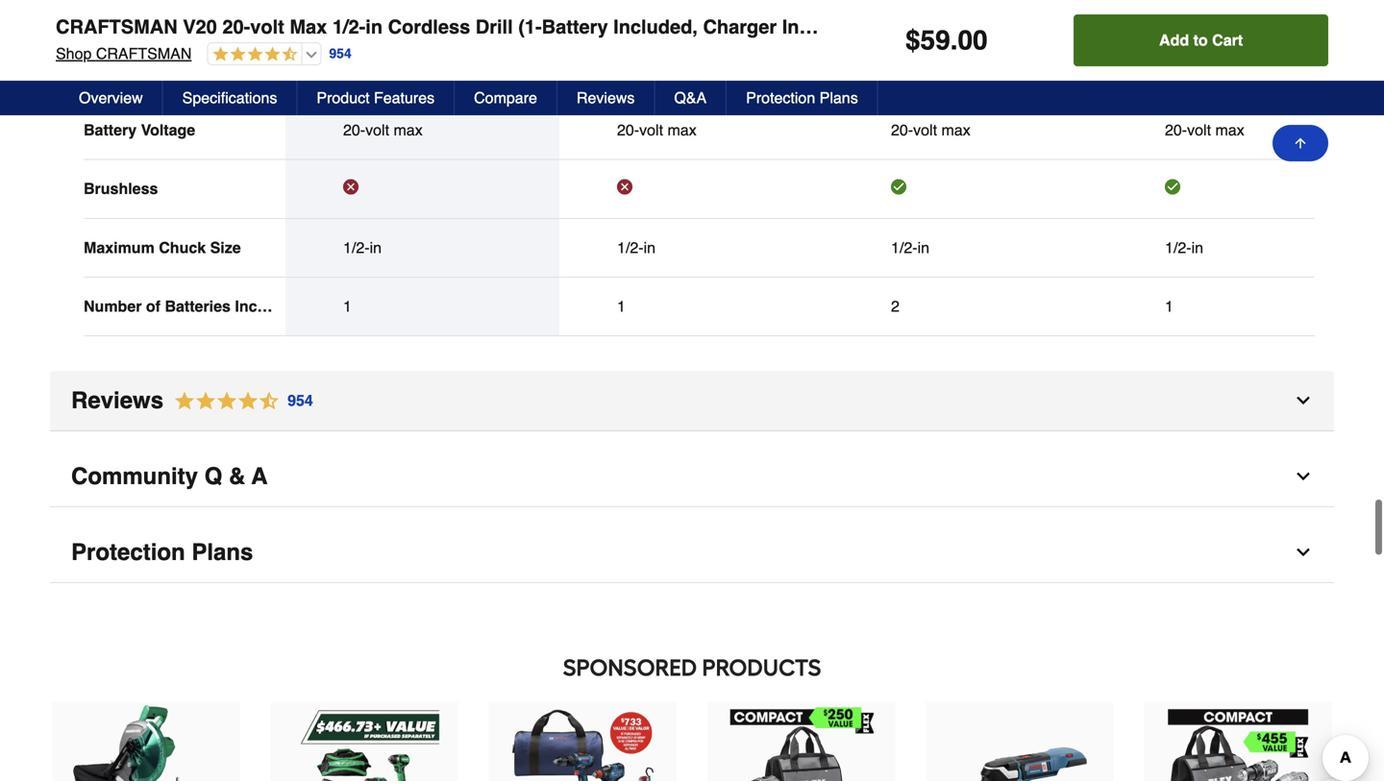Task type: vqa. For each thing, say whether or not it's contained in the screenshot.
bottommost reviews
yes



Task type: locate. For each thing, give the bounding box(es) containing it.
4.5 stars image up 'specifications' button
[[208, 46, 298, 64]]

3 20-volt max cell from the left
[[892, 121, 1050, 140]]

battery
[[542, 16, 608, 38], [84, 121, 137, 139]]

0 vertical spatial yes image
[[1166, 62, 1181, 77]]

4.5 stars image up &
[[164, 389, 314, 414]]

1/2- down no image
[[343, 239, 370, 257]]

1/2-in down no icon
[[617, 239, 656, 257]]

0 horizontal spatial 1 cell
[[343, 297, 502, 316]]

4 20-volt max cell from the left
[[1166, 121, 1324, 140]]

brushless
[[84, 180, 158, 198]]

1/2-in down yes icon
[[1166, 239, 1204, 257]]

1/2-in cell down no image
[[343, 238, 502, 258]]

v20
[[183, 16, 217, 38]]

plans
[[820, 89, 859, 107], [192, 540, 253, 566]]

battery down overview button
[[84, 121, 137, 139]]

volt down the product features button
[[366, 121, 390, 139]]

1 vertical spatial cordless
[[84, 62, 150, 80]]

craftsman v20 20-volt max 1/2-in cordless drill (1-battery included, charger included)
[[56, 16, 868, 38]]

cordless
[[388, 16, 471, 38], [84, 62, 150, 80]]

1 vertical spatial protection plans
[[71, 540, 253, 566]]

20- down reviews 'button'
[[617, 121, 640, 139]]

a
[[252, 464, 268, 490]]

overview
[[79, 89, 143, 107]]

0 vertical spatial protection plans button
[[727, 81, 879, 115]]

chevron down image for protection plans
[[1295, 543, 1314, 563]]

1 vertical spatial chevron down image
[[1295, 543, 1314, 563]]

protection plans button down community q & a button
[[50, 523, 1335, 584]]

1/2-in
[[343, 239, 382, 257], [617, 239, 656, 257], [892, 239, 930, 257], [1166, 239, 1204, 257]]

overview button
[[60, 81, 163, 115]]

1 horizontal spatial 954
[[329, 46, 352, 61]]

reviews up 'community'
[[71, 388, 164, 414]]

20-volt max up yes icon
[[1166, 121, 1245, 139]]

plans down "included)"
[[820, 89, 859, 107]]

sponsored products
[[563, 654, 822, 682]]

plans down q
[[192, 540, 253, 566]]

protection for bottom protection plans button
[[71, 540, 185, 566]]

battery up reviews 'button'
[[542, 16, 608, 38]]

1 horizontal spatial reviews
[[577, 89, 635, 107]]

20-volt max cell down q&a button
[[617, 121, 776, 140]]

2 horizontal spatial 1 cell
[[1166, 297, 1324, 316]]

0 horizontal spatial protection plans
[[71, 540, 253, 566]]

in
[[366, 16, 383, 38], [370, 239, 382, 257], [644, 239, 656, 257], [918, 239, 930, 257], [1192, 239, 1204, 257]]

1/2-in cell down yes icon
[[1166, 238, 1324, 258]]

1/2- up "2"
[[892, 239, 918, 257]]

1 1 cell from the left
[[343, 297, 502, 316]]

protection plans button
[[727, 81, 879, 115], [50, 523, 1335, 584]]

arrow up image
[[1294, 136, 1309, 151]]

20-volt max for fourth "20-volt max" cell from the left
[[1166, 121, 1245, 139]]

0 vertical spatial plans
[[820, 89, 859, 107]]

protection plans button down "included)"
[[727, 81, 879, 115]]

&
[[229, 464, 246, 490]]

0 vertical spatial protection plans
[[747, 89, 859, 107]]

0 horizontal spatial yes image
[[892, 179, 907, 195]]

volt
[[250, 16, 285, 38], [366, 121, 390, 139], [640, 121, 664, 139], [914, 121, 938, 139], [1188, 121, 1212, 139]]

1 max from the left
[[394, 121, 423, 139]]

protection plans down community q & a
[[71, 540, 253, 566]]

4 20-volt max from the left
[[1166, 121, 1245, 139]]

20-volt max for 2nd "20-volt max" cell
[[617, 121, 697, 139]]

0 vertical spatial craftsman
[[56, 16, 178, 38]]

0 vertical spatial protection
[[747, 89, 816, 107]]

1/2-in up "2"
[[892, 239, 930, 257]]

craftsman
[[56, 16, 178, 38], [96, 45, 192, 63]]

1/2- down no icon
[[617, 239, 644, 257]]

volt left "max"
[[250, 16, 285, 38]]

reviews left q&a
[[577, 89, 635, 107]]

1 for 1st 1 cell from left
[[343, 298, 352, 315]]

0 vertical spatial reviews
[[577, 89, 635, 107]]

max
[[290, 16, 327, 38]]

4 1/2-in cell from the left
[[1166, 238, 1324, 258]]

protection
[[747, 89, 816, 107], [71, 540, 185, 566]]

yes image
[[1166, 62, 1181, 77], [892, 179, 907, 195]]

0 horizontal spatial protection
[[71, 540, 185, 566]]

0 horizontal spatial battery
[[84, 121, 137, 139]]

max down q&a button
[[668, 121, 697, 139]]

protection down charger
[[747, 89, 816, 107]]

product features
[[317, 89, 435, 107]]

protection plans for bottom protection plans button
[[71, 540, 253, 566]]

specifications
[[182, 89, 277, 107]]

1 horizontal spatial 1 cell
[[617, 297, 776, 316]]

volt for fourth "20-volt max" cell from the left
[[1188, 121, 1212, 139]]

2 1/2-in from the left
[[617, 239, 656, 257]]

specifications button
[[163, 81, 298, 115]]

volt down 59 at the right of the page
[[914, 121, 938, 139]]

product features button
[[298, 81, 455, 115]]

4.5 stars image containing 954
[[164, 389, 314, 414]]

20-volt max for 1st "20-volt max" cell from the left
[[343, 121, 423, 139]]

3 20-volt max from the left
[[892, 121, 971, 139]]

add to cart button
[[1074, 14, 1329, 66]]

20-volt max down q&a
[[617, 121, 697, 139]]

craftsman down ratings
[[96, 45, 192, 63]]

1 horizontal spatial protection plans
[[747, 89, 859, 107]]

0 horizontal spatial plans
[[192, 540, 253, 566]]

20-volt max down the product features button
[[343, 121, 423, 139]]

1/2- for fourth 1/2-in cell from the right
[[343, 239, 370, 257]]

2 20-volt max from the left
[[617, 121, 697, 139]]

1/2-in cell up 2 cell
[[892, 238, 1050, 258]]

2 20-volt max cell from the left
[[617, 121, 776, 140]]

cordless up overview at the top left of page
[[84, 62, 150, 80]]

1 1/2-in cell from the left
[[343, 238, 502, 258]]

metabo hpt 10-in single bevel compound corded miter saw image
[[71, 705, 221, 782]]

protection plans
[[747, 89, 859, 107], [71, 540, 253, 566]]

max down .
[[942, 121, 971, 139]]

1 horizontal spatial 1
[[617, 298, 626, 315]]

1 1 from the left
[[343, 298, 352, 315]]

20-volt max
[[343, 121, 423, 139], [617, 121, 697, 139], [892, 121, 971, 139], [1166, 121, 1245, 139]]

volt down q&a button
[[640, 121, 664, 139]]

20-volt max cell down 00
[[892, 121, 1050, 140]]

2 max from the left
[[668, 121, 697, 139]]

max
[[394, 121, 423, 139], [668, 121, 697, 139], [942, 121, 971, 139], [1216, 121, 1245, 139]]

1/2- for second 1/2-in cell from right
[[892, 239, 918, 257]]

reviews
[[577, 89, 635, 107], [71, 388, 164, 414]]

1 20-volt max from the left
[[343, 121, 423, 139]]

0 vertical spatial chevron down image
[[1295, 391, 1314, 411]]

0 horizontal spatial cordless
[[84, 62, 150, 80]]

cell
[[343, 62, 502, 81], [617, 62, 776, 81], [892, 62, 1050, 81], [1166, 62, 1324, 81], [343, 179, 502, 199], [617, 179, 776, 199], [892, 179, 1050, 199], [1166, 179, 1324, 199]]

4.5 stars image
[[208, 46, 298, 64], [164, 389, 314, 414]]

20-volt max cell up yes icon
[[1166, 121, 1324, 140]]

0 horizontal spatial 1
[[343, 298, 352, 315]]

1 vertical spatial protection plans button
[[50, 523, 1335, 584]]

954
[[329, 46, 352, 61], [288, 392, 313, 410]]

0 horizontal spatial 954
[[288, 392, 313, 410]]

1 vertical spatial reviews
[[71, 388, 164, 414]]

q&a button
[[655, 81, 727, 115]]

1/2-in for 1st 1/2-in cell from the right
[[1166, 239, 1204, 257]]

4 1/2-in from the left
[[1166, 239, 1204, 257]]

volt down add to cart button
[[1188, 121, 1212, 139]]

2 1 from the left
[[617, 298, 626, 315]]

chevron down image for reviews
[[1295, 391, 1314, 411]]

3 1 from the left
[[1166, 298, 1174, 315]]

chevron down image
[[1295, 391, 1314, 411], [1295, 543, 1314, 563]]

reviews button
[[558, 81, 655, 115]]

number of batteries included
[[84, 298, 298, 315]]

1 horizontal spatial plans
[[820, 89, 859, 107]]

1 1/2-in from the left
[[343, 239, 382, 257]]

0 horizontal spatial reviews
[[71, 388, 164, 414]]

20-
[[222, 16, 250, 38], [343, 121, 366, 139], [617, 121, 640, 139], [892, 121, 914, 139], [1166, 121, 1188, 139]]

1
[[343, 298, 352, 315], [617, 298, 626, 315], [1166, 298, 1174, 315]]

flex compact 2-tool brushless power tool combo kit with soft case (2-batteries included and charger included) image
[[1164, 705, 1314, 782]]

1 for 3rd 1 cell from left
[[1166, 298, 1174, 315]]

protection for topmost protection plans button
[[747, 89, 816, 107]]

2 horizontal spatial 1
[[1166, 298, 1174, 315]]

community
[[71, 464, 198, 490]]

2 cell
[[892, 297, 1050, 316]]

protection plans down "included)"
[[747, 89, 859, 107]]

cart
[[1213, 31, 1244, 49]]

1 horizontal spatial protection
[[747, 89, 816, 107]]

cordless left drill
[[388, 16, 471, 38]]

1 vertical spatial protection
[[71, 540, 185, 566]]

20-volt max cell
[[343, 121, 502, 140], [617, 121, 776, 140], [892, 121, 1050, 140], [1166, 121, 1324, 140]]

1/2-in down no image
[[343, 239, 382, 257]]

1/2- down yes icon
[[1166, 239, 1192, 257]]

1 horizontal spatial yes image
[[1166, 62, 1181, 77]]

community q & a button
[[50, 447, 1335, 508]]

0 vertical spatial battery
[[542, 16, 608, 38]]

1 cell
[[343, 297, 502, 316], [617, 297, 776, 316], [1166, 297, 1324, 316]]

20- up yes icon
[[1166, 121, 1188, 139]]

craftsman up shop craftsman
[[56, 16, 178, 38]]

0 vertical spatial cordless
[[388, 16, 471, 38]]

1 vertical spatial 4.5 stars image
[[164, 389, 314, 414]]

protection down 'community'
[[71, 540, 185, 566]]

1 for second 1 cell from left
[[617, 298, 626, 315]]

max down the features on the top left of page
[[394, 121, 423, 139]]

to
[[1194, 31, 1209, 49]]

2 1/2-in cell from the left
[[617, 238, 776, 258]]

chevron down image down chevron down icon on the right
[[1295, 543, 1314, 563]]

no image
[[343, 179, 359, 195]]

2 chevron down image from the top
[[1295, 543, 1314, 563]]

1 vertical spatial 954
[[288, 392, 313, 410]]

1 vertical spatial plans
[[192, 540, 253, 566]]

3 1/2-in from the left
[[892, 239, 930, 257]]

1/2- for 1st 1/2-in cell from the right
[[1166, 239, 1192, 257]]

20- down $
[[892, 121, 914, 139]]

1/2-in cell
[[343, 238, 502, 258], [617, 238, 776, 258], [892, 238, 1050, 258], [1166, 238, 1324, 258]]

20-volt max down 59 at the right of the page
[[892, 121, 971, 139]]

maximum
[[84, 239, 155, 257]]

20-volt max cell down the features on the top left of page
[[343, 121, 502, 140]]

0 vertical spatial 954
[[329, 46, 352, 61]]

chevron down image inside protection plans button
[[1295, 543, 1314, 563]]

metabo hpt multivolt 4-tool brushless power tool combo kit with soft case (2-batteries included and charger included) image
[[289, 705, 440, 782]]

max left arrow up icon
[[1216, 121, 1245, 139]]

chevron down image up chevron down icon on the right
[[1295, 391, 1314, 411]]

1/2-
[[333, 16, 366, 38], [343, 239, 370, 257], [617, 239, 644, 257], [892, 239, 918, 257], [1166, 239, 1192, 257]]

1/2-in for 2nd 1/2-in cell
[[617, 239, 656, 257]]

shop craftsman
[[56, 45, 192, 63]]

3 1/2-in cell from the left
[[892, 238, 1050, 258]]

1/2-in cell down no icon
[[617, 238, 776, 258]]

number
[[84, 298, 142, 315]]

1 chevron down image from the top
[[1295, 391, 1314, 411]]



Task type: describe. For each thing, give the bounding box(es) containing it.
1 vertical spatial battery
[[84, 121, 137, 139]]

reviews inside 'button'
[[577, 89, 635, 107]]

size
[[210, 239, 241, 257]]

$ 59 . 00
[[906, 25, 988, 56]]

00
[[958, 25, 988, 56]]

of
[[146, 298, 161, 315]]

products
[[703, 654, 822, 682]]

1/2- right "max"
[[333, 16, 366, 38]]

$
[[906, 25, 921, 56]]

1/2-in for fourth 1/2-in cell from the right
[[343, 239, 382, 257]]

compare
[[474, 89, 538, 107]]

1 horizontal spatial cordless
[[388, 16, 471, 38]]

charger
[[704, 16, 777, 38]]

bosch 4-tool brushless power tool combo kit with soft case (2-batteries included and charger included) image
[[508, 705, 658, 782]]

q&a
[[675, 89, 707, 107]]

included
[[235, 298, 298, 315]]

1 vertical spatial craftsman
[[96, 45, 192, 63]]

bosch starlock plus cordless brushless 18-volt variable speed oscillating tool image
[[945, 705, 1096, 782]]

chevron down image
[[1295, 467, 1314, 487]]

included)
[[783, 16, 868, 38]]

3 max from the left
[[942, 121, 971, 139]]

battery voltage
[[84, 121, 195, 139]]

yes image
[[1166, 179, 1181, 195]]

add
[[1160, 31, 1190, 49]]

(1-
[[519, 16, 542, 38]]

20-volt max for third "20-volt max" cell
[[892, 121, 971, 139]]

ratings
[[84, 3, 140, 20]]

community q & a
[[71, 464, 268, 490]]

954 inside 4.5 stars "image"
[[288, 392, 313, 410]]

1/2-in for second 1/2-in cell from right
[[892, 239, 930, 257]]

product
[[317, 89, 370, 107]]

volt for third "20-volt max" cell
[[914, 121, 938, 139]]

0 vertical spatial 4.5 stars image
[[208, 46, 298, 64]]

20- down product
[[343, 121, 366, 139]]

1 horizontal spatial battery
[[542, 16, 608, 38]]

2
[[892, 298, 900, 315]]

shop
[[56, 45, 92, 63]]

maximum chuck size
[[84, 239, 241, 257]]

volt for 1st "20-volt max" cell from the left
[[366, 121, 390, 139]]

no image
[[617, 179, 633, 195]]

voltage
[[141, 121, 195, 139]]

3 1 cell from the left
[[1166, 297, 1324, 316]]

volt for 2nd "20-volt max" cell
[[640, 121, 664, 139]]

southdeep products heading
[[50, 649, 1335, 688]]

add to cart
[[1160, 31, 1244, 49]]

1/2- for 2nd 1/2-in cell
[[617, 239, 644, 257]]

1 vertical spatial yes image
[[892, 179, 907, 195]]

protection plans for topmost protection plans button
[[747, 89, 859, 107]]

1 20-volt max cell from the left
[[343, 121, 502, 140]]

q
[[205, 464, 222, 490]]

chuck
[[159, 239, 206, 257]]

20- right the v20
[[222, 16, 250, 38]]

2 1 cell from the left
[[617, 297, 776, 316]]

.
[[951, 25, 958, 56]]

included,
[[614, 16, 698, 38]]

59
[[921, 25, 951, 56]]

drill
[[476, 16, 513, 38]]

sponsored
[[563, 654, 697, 682]]

features
[[374, 89, 435, 107]]

compare button
[[455, 81, 558, 115]]

batteries
[[165, 298, 231, 315]]

4 max from the left
[[1216, 121, 1245, 139]]

flex compact 24-volt 1/2-in brushless cordless drill (1-battery included, charger included and soft bag included) image
[[727, 705, 877, 782]]



